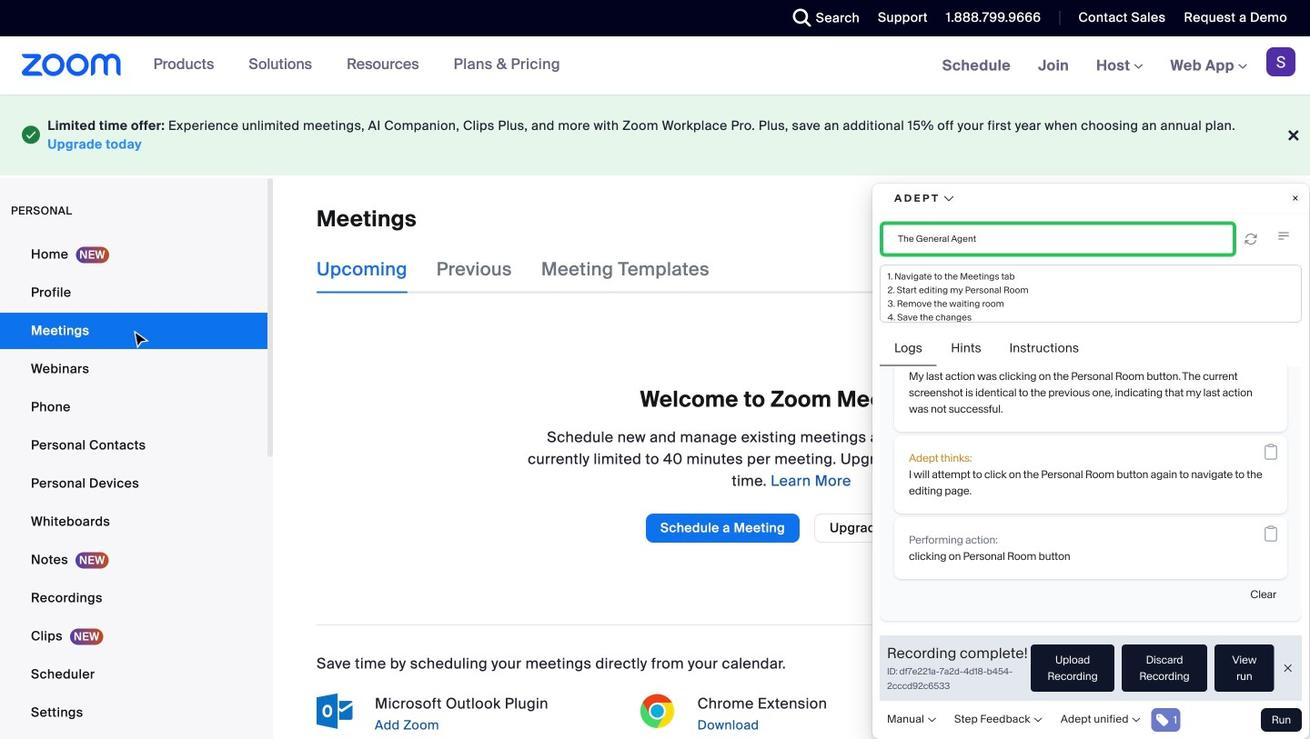 Task type: describe. For each thing, give the bounding box(es) containing it.
close image
[[1269, 539, 1284, 559]]

product information navigation
[[122, 36, 574, 95]]

zoom logo image
[[22, 54, 122, 76]]

tabs of meeting tab list
[[317, 246, 739, 293]]

type image
[[22, 122, 40, 148]]

open chat image
[[1254, 683, 1279, 709]]

profile picture image
[[1267, 47, 1296, 76]]



Task type: locate. For each thing, give the bounding box(es) containing it.
meetings navigation
[[929, 36, 1310, 96]]

application
[[1192, 212, 1267, 230]]

banner
[[0, 36, 1310, 96]]

personal menu menu
[[0, 237, 268, 740]]

footer
[[0, 95, 1310, 176]]



Task type: vqa. For each thing, say whether or not it's contained in the screenshot.
main content
no



